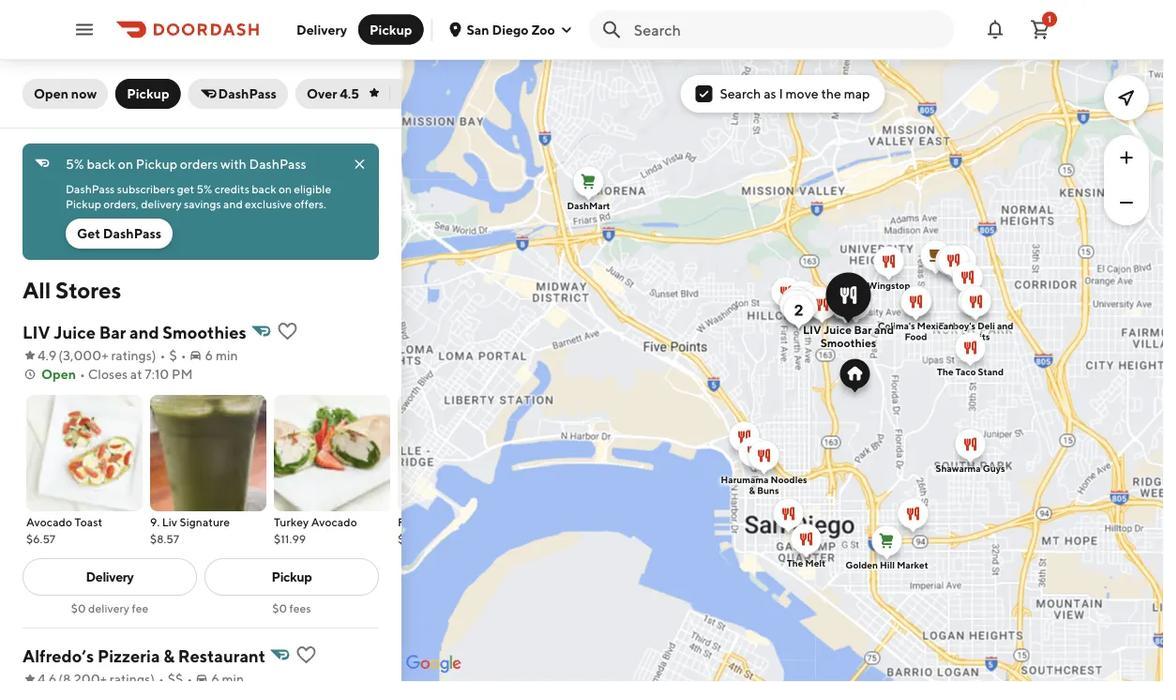 Task type: locate. For each thing, give the bounding box(es) containing it.
back up orders,
[[87, 156, 115, 172]]

delivery down the subscribers
[[141, 197, 182, 210]]

spirits
[[962, 331, 990, 342], [962, 331, 990, 342]]

0 horizontal spatial delivery
[[86, 569, 134, 584]]

Search as I move the map checkbox
[[696, 85, 712, 102]]

0 horizontal spatial avocado
[[26, 515, 72, 528]]

click to add this store to your saved list image
[[295, 644, 318, 666]]

juice
[[54, 322, 96, 342], [824, 323, 852, 336], [824, 323, 852, 336]]

pickup for pickup button to the right
[[370, 22, 412, 37]]

on up exclusive
[[279, 182, 292, 195]]

buns
[[757, 485, 779, 496], [757, 485, 779, 496]]

guys
[[983, 463, 1005, 474], [983, 463, 1005, 474]]

1 horizontal spatial avocado
[[311, 515, 357, 528]]

5% down open now button
[[66, 156, 84, 172]]

hill
[[880, 560, 895, 570], [880, 560, 895, 570]]

$0 left fees
[[272, 601, 287, 614]]

dashpass inside dashpass subscribers get 5% credits back on eligible pickup orders, delivery savings and exclusive offers.
[[66, 182, 115, 195]]

and
[[223, 197, 243, 210], [997, 320, 1014, 331], [997, 320, 1014, 331], [130, 322, 159, 342], [874, 323, 894, 336], [874, 323, 894, 336]]

closes
[[88, 366, 128, 382]]

avocado up $6.57
[[26, 515, 72, 528]]

0 horizontal spatial delivery
[[88, 601, 129, 614]]

smoothies
[[163, 322, 246, 342], [821, 336, 876, 349], [821, 336, 876, 349]]

1 horizontal spatial •
[[160, 348, 166, 363]]

delivery button
[[285, 15, 358, 45]]

open down ( at the bottom left
[[41, 366, 76, 382]]

1 avocado from the left
[[26, 515, 72, 528]]

dashpass
[[218, 86, 277, 101], [249, 156, 306, 172], [66, 182, 115, 195], [103, 226, 162, 241]]

delivery up over
[[296, 22, 347, 37]]

stand
[[978, 366, 1004, 377], [978, 366, 1004, 377]]

all stores
[[23, 276, 121, 303]]

liv
[[23, 322, 50, 342], [803, 323, 821, 336], [803, 323, 821, 336]]

avocado toast $6.57
[[26, 515, 102, 545]]

food
[[905, 331, 927, 342], [905, 331, 927, 342]]

average rating of 4.9 out of 5 element
[[23, 346, 57, 365]]

1 horizontal spatial pickup button
[[358, 15, 423, 45]]

bowl
[[425, 515, 451, 528]]

avocado
[[26, 515, 72, 528], [311, 515, 357, 528]]

1 horizontal spatial 5%
[[196, 182, 212, 195]]

0 vertical spatial back
[[87, 156, 115, 172]]

dashpass down orders,
[[103, 226, 162, 241]]

1 horizontal spatial on
[[279, 182, 292, 195]]

open inside button
[[34, 86, 68, 101]]

4.9
[[38, 348, 57, 363]]

$0
[[71, 601, 86, 614], [272, 601, 287, 614]]

dashpass up with
[[218, 86, 277, 101]]

1 $0 from the left
[[71, 601, 86, 614]]

&
[[749, 485, 755, 496], [749, 485, 755, 496], [164, 645, 175, 666]]

avocado right turkey
[[311, 515, 357, 528]]

delivery
[[141, 197, 182, 210], [88, 601, 129, 614]]

pickup for left pickup button
[[127, 86, 169, 101]]

liv
[[162, 515, 177, 528]]

$0 for pickup
[[272, 601, 287, 614]]

now
[[71, 86, 97, 101]]

open left now
[[34, 86, 68, 101]]

all
[[23, 276, 51, 303]]

0 vertical spatial pickup button
[[358, 15, 423, 45]]

$0 delivery fee
[[71, 601, 148, 614]]

fruit
[[398, 515, 423, 528]]

5%
[[66, 156, 84, 172], [196, 182, 212, 195]]

the taco stand
[[937, 366, 1004, 377], [937, 366, 1004, 377]]

back up exclusive
[[252, 182, 276, 195]]

exclusive
[[245, 197, 292, 210]]

back
[[87, 156, 115, 172], [252, 182, 276, 195]]

delivery inside delivery link
[[86, 569, 134, 584]]

0 vertical spatial open
[[34, 86, 68, 101]]

zoom out image
[[1115, 191, 1138, 214]]

0 vertical spatial 5%
[[66, 156, 84, 172]]

1 horizontal spatial $0
[[272, 601, 287, 614]]

mexican
[[917, 320, 954, 331], [917, 320, 954, 331]]

dashmart
[[567, 200, 610, 211], [567, 200, 610, 211]]

open • closes at 7:10 pm
[[41, 366, 193, 382]]

1 horizontal spatial delivery
[[141, 197, 182, 210]]

harumama noodles & buns
[[721, 474, 807, 496], [721, 474, 807, 496]]

bar
[[99, 322, 126, 342], [854, 323, 872, 336], [854, 323, 872, 336]]

delivery inside "delivery" 'button'
[[296, 22, 347, 37]]

0 horizontal spatial 5%
[[66, 156, 84, 172]]

0 horizontal spatial $0
[[71, 601, 86, 614]]

open for open • closes at 7:10 pm
[[41, 366, 76, 382]]

i
[[779, 86, 783, 101]]

the melt
[[787, 558, 826, 569], [787, 558, 826, 569]]

dashpass subscribers get 5% credits back on eligible pickup orders, delivery savings and exclusive offers.
[[66, 182, 334, 210]]

1 button
[[1022, 11, 1059, 48]]

1 horizontal spatial delivery
[[296, 22, 347, 37]]

open
[[34, 86, 68, 101], [41, 366, 76, 382]]

fees
[[289, 601, 311, 614]]

2 horizontal spatial •
[[181, 348, 186, 363]]

shawarma
[[936, 463, 981, 474], [936, 463, 981, 474]]

$0 down delivery link
[[71, 601, 86, 614]]

0 vertical spatial delivery
[[141, 197, 182, 210]]

open menu image
[[73, 18, 96, 41]]

)
[[152, 348, 156, 363]]

avocado inside avocado toast $6.57
[[26, 515, 72, 528]]

liv juice bar and smoothies
[[23, 322, 246, 342], [803, 323, 894, 349], [803, 323, 894, 349]]

deli
[[978, 320, 995, 331], [978, 320, 995, 331]]

9.
[[150, 515, 160, 528]]

colima's
[[878, 320, 915, 331], [878, 320, 915, 331]]

1 vertical spatial on
[[279, 182, 292, 195]]

market
[[897, 560, 928, 570], [897, 560, 928, 570]]

alfredo's pizzeria & restaurant
[[23, 645, 266, 666]]

delivery up $0 delivery fee
[[86, 569, 134, 584]]

dashpass up orders,
[[66, 182, 115, 195]]

0 vertical spatial delivery
[[296, 22, 347, 37]]

delivery down delivery link
[[88, 601, 129, 614]]

• right )
[[160, 348, 166, 363]]

pickup
[[370, 22, 412, 37], [127, 86, 169, 101], [136, 156, 177, 172], [66, 197, 101, 210], [272, 569, 312, 584]]

turkey avocado image
[[274, 395, 390, 511]]

• down 3,000+
[[80, 366, 85, 382]]

pickup for "pickup" link
[[272, 569, 312, 584]]

subscribers
[[117, 182, 175, 195]]

1 vertical spatial back
[[252, 182, 276, 195]]

pickup button
[[358, 15, 423, 45], [116, 79, 181, 109]]

1 vertical spatial open
[[41, 366, 76, 382]]

• right '$'
[[181, 348, 186, 363]]

the
[[821, 86, 841, 101]]

2 $0 from the left
[[272, 601, 287, 614]]

$0 for delivery
[[71, 601, 86, 614]]

dashpass button
[[188, 79, 288, 109]]

pickup button right now
[[116, 79, 181, 109]]

golden hill market
[[846, 560, 928, 570], [846, 560, 928, 570]]

0 horizontal spatial on
[[118, 156, 133, 172]]

fatboy's
[[939, 320, 976, 331], [939, 320, 976, 331]]

with
[[221, 156, 247, 172]]

pickup right "delivery" 'button'
[[370, 22, 412, 37]]

1 vertical spatial delivery
[[86, 569, 134, 584]]

1 vertical spatial 5%
[[196, 182, 212, 195]]

pickup link
[[205, 558, 379, 596]]

2 avocado from the left
[[311, 515, 357, 528]]

san diego zoo button
[[448, 22, 574, 37]]

1 horizontal spatial back
[[252, 182, 276, 195]]

shawarma guys
[[936, 463, 1005, 474], [936, 463, 1005, 474]]

delivery inside dashpass subscribers get 5% credits back on eligible pickup orders, delivery savings and exclusive offers.
[[141, 197, 182, 210]]

map
[[844, 86, 870, 101]]

delivery link
[[23, 558, 197, 596]]

wingstop
[[867, 280, 910, 291], [867, 280, 910, 291]]

search as i move the map
[[720, 86, 870, 101]]

$11.00
[[398, 532, 432, 545]]

at
[[130, 366, 142, 382]]

1 vertical spatial delivery
[[88, 601, 129, 614]]

on up the subscribers
[[118, 156, 133, 172]]

fatboy's deli and spirits
[[939, 320, 1014, 342], [939, 320, 1014, 342]]

map region
[[335, 0, 1164, 682]]

avocado inside turkey avocado $11.99
[[311, 515, 357, 528]]

•
[[160, 348, 166, 363], [181, 348, 186, 363], [80, 366, 85, 382]]

harumama
[[721, 474, 769, 485], [721, 474, 769, 485]]

pickup button up over 4.5 button
[[358, 15, 423, 45]]

1 vertical spatial pickup button
[[116, 79, 181, 109]]

pickup up get at top left
[[66, 197, 101, 210]]

5% up savings
[[196, 182, 212, 195]]

pickup right now
[[127, 86, 169, 101]]

melt
[[805, 558, 826, 569], [805, 558, 826, 569]]

pickup up the $0 fees
[[272, 569, 312, 584]]

• $
[[160, 348, 177, 363]]



Task type: describe. For each thing, give the bounding box(es) containing it.
diego
[[492, 22, 529, 37]]

toast
[[75, 515, 102, 528]]

5% inside dashpass subscribers get 5% credits back on eligible pickup orders, delivery savings and exclusive offers.
[[196, 182, 212, 195]]

zoom in image
[[1115, 146, 1138, 169]]

san
[[467, 22, 489, 37]]

san diego zoo
[[467, 22, 555, 37]]

9. liv signature $8.57
[[150, 515, 230, 545]]

pizzeria
[[97, 645, 160, 666]]

• for •
[[181, 348, 186, 363]]

( 3,000+ ratings )
[[58, 348, 156, 363]]

recenter the map image
[[1115, 86, 1138, 109]]

fee
[[132, 601, 148, 614]]

open now button
[[23, 79, 108, 109]]

0 vertical spatial on
[[118, 156, 133, 172]]

Store search: begin typing to search for stores available on DoorDash text field
[[634, 19, 943, 40]]

6 min
[[205, 348, 238, 363]]

powered by google image
[[406, 655, 462, 674]]

savings
[[184, 197, 221, 210]]

fruit bowl $11.00
[[398, 515, 451, 545]]

$
[[169, 348, 177, 363]]

average rating of 4.6 out of 5 element
[[23, 670, 57, 682]]

alfredo's
[[23, 645, 94, 666]]

9. liv signature image
[[150, 395, 266, 511]]

3,000+
[[63, 348, 108, 363]]

signature
[[180, 515, 230, 528]]

zoo
[[531, 22, 555, 37]]

notification bell image
[[984, 18, 1007, 41]]

delivery for "delivery" 'button'
[[296, 22, 347, 37]]

dashpass inside button
[[218, 86, 277, 101]]

over
[[307, 86, 337, 101]]

$6.57
[[26, 532, 56, 545]]

$0 fees
[[272, 601, 311, 614]]

6
[[205, 348, 213, 363]]

orders
[[180, 156, 218, 172]]

get dashpass button
[[66, 219, 173, 249]]

get
[[77, 226, 100, 241]]

eligible
[[294, 182, 331, 195]]

min
[[216, 348, 238, 363]]

5% back on pickup orders with dashpass
[[66, 156, 306, 172]]

back inside dashpass subscribers get 5% credits back on eligible pickup orders, delivery savings and exclusive offers.
[[252, 182, 276, 195]]

turkey
[[274, 515, 309, 528]]

restaurant
[[178, 645, 266, 666]]

get dashpass
[[77, 226, 162, 241]]

credits
[[214, 182, 249, 195]]

open for open now
[[34, 86, 68, 101]]

pm
[[172, 366, 193, 382]]

open now
[[34, 86, 97, 101]]

on inside dashpass subscribers get 5% credits back on eligible pickup orders, delivery savings and exclusive offers.
[[279, 182, 292, 195]]

pickup inside dashpass subscribers get 5% credits back on eligible pickup orders, delivery savings and exclusive offers.
[[66, 197, 101, 210]]

and inside dashpass subscribers get 5% credits back on eligible pickup orders, delivery savings and exclusive offers.
[[223, 197, 243, 210]]

pickup up the subscribers
[[136, 156, 177, 172]]

over 4.5 button
[[295, 79, 420, 109]]

turkey avocado $11.99
[[274, 515, 357, 545]]

dashpass inside 'button'
[[103, 226, 162, 241]]

get
[[177, 182, 194, 195]]

delivery for delivery link
[[86, 569, 134, 584]]

1 items, open order cart image
[[1029, 18, 1052, 41]]

orders,
[[103, 197, 139, 210]]

$8.57
[[150, 532, 179, 545]]

• for • $
[[160, 348, 166, 363]]

1
[[1048, 14, 1052, 24]]

over 4.5
[[307, 86, 359, 101]]

0 horizontal spatial •
[[80, 366, 85, 382]]

as
[[764, 86, 776, 101]]

0 horizontal spatial back
[[87, 156, 115, 172]]

stores
[[55, 276, 121, 303]]

avocado toast image
[[26, 395, 143, 511]]

offers.
[[294, 197, 326, 210]]

(
[[58, 348, 63, 363]]

move
[[786, 86, 819, 101]]

0 horizontal spatial pickup button
[[116, 79, 181, 109]]

4.5
[[340, 86, 359, 101]]

click to add this store to your saved list image
[[276, 320, 299, 342]]

7:10
[[145, 366, 169, 382]]

search
[[720, 86, 761, 101]]

$11.99
[[274, 532, 306, 545]]

dashpass up exclusive
[[249, 156, 306, 172]]

ratings
[[111, 348, 152, 363]]



Task type: vqa. For each thing, say whether or not it's contained in the screenshot.
leftmost (16
no



